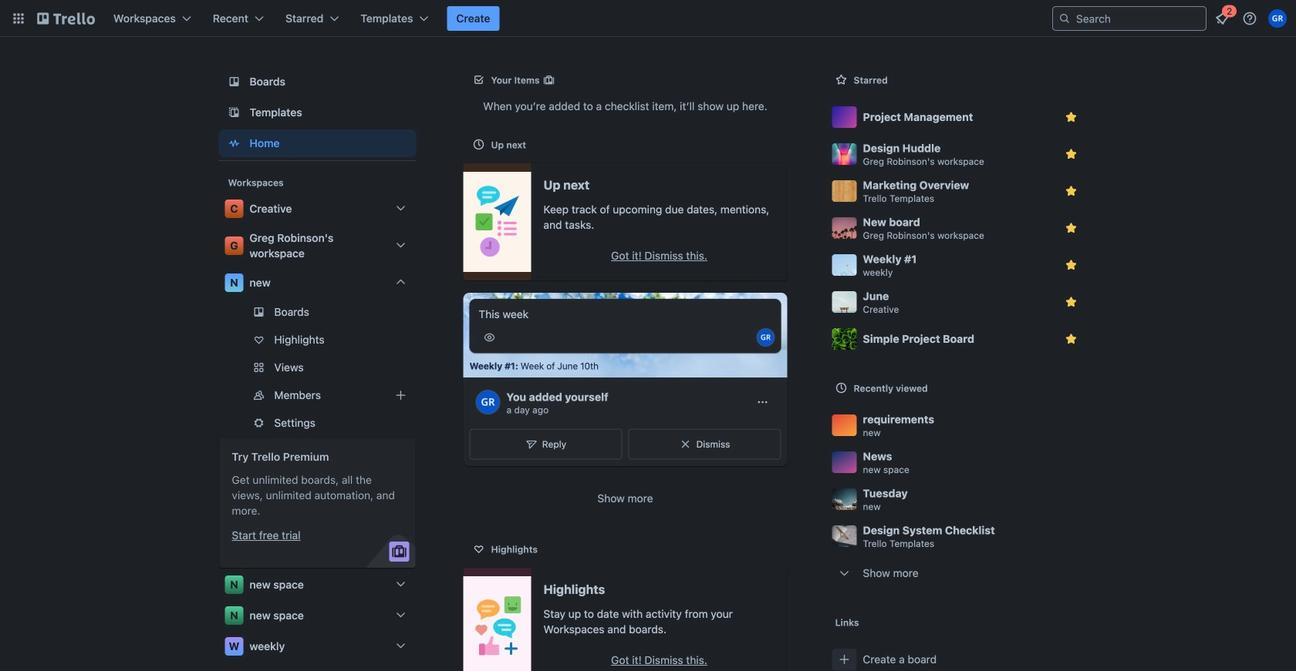 Task type: locate. For each thing, give the bounding box(es) containing it.
2 notifications image
[[1213, 9, 1231, 28]]

click to star design huddle. it will show up at the top of your boards list. image
[[1063, 147, 1079, 162]]

click to star june. it will show up at the top of your boards list. image
[[1063, 295, 1079, 310]]

primary element
[[0, 0, 1296, 37]]

click to star weekly #1. it will show up at the top of your boards list. image
[[1063, 258, 1079, 273]]

click to star new board. it will show up at the top of your boards list. image
[[1063, 221, 1079, 236]]

template board image
[[225, 103, 243, 122]]

click to star project management. it will show up at the top of your boards list. image
[[1063, 110, 1079, 125]]

back to home image
[[37, 6, 95, 31]]

add image
[[392, 386, 410, 405]]



Task type: vqa. For each thing, say whether or not it's contained in the screenshot.
boards
no



Task type: describe. For each thing, give the bounding box(es) containing it.
home image
[[225, 134, 243, 153]]

click to star marketing overview. it will show up at the top of your boards list. image
[[1063, 184, 1079, 199]]

greg robinson (gregrobinson96) image
[[1268, 9, 1287, 28]]

Search field
[[1071, 8, 1206, 29]]

board image
[[225, 73, 243, 91]]

open information menu image
[[1242, 11, 1257, 26]]

search image
[[1058, 12, 1071, 25]]

click to star simple project board. it will show up at the top of your boards list. image
[[1063, 332, 1079, 347]]



